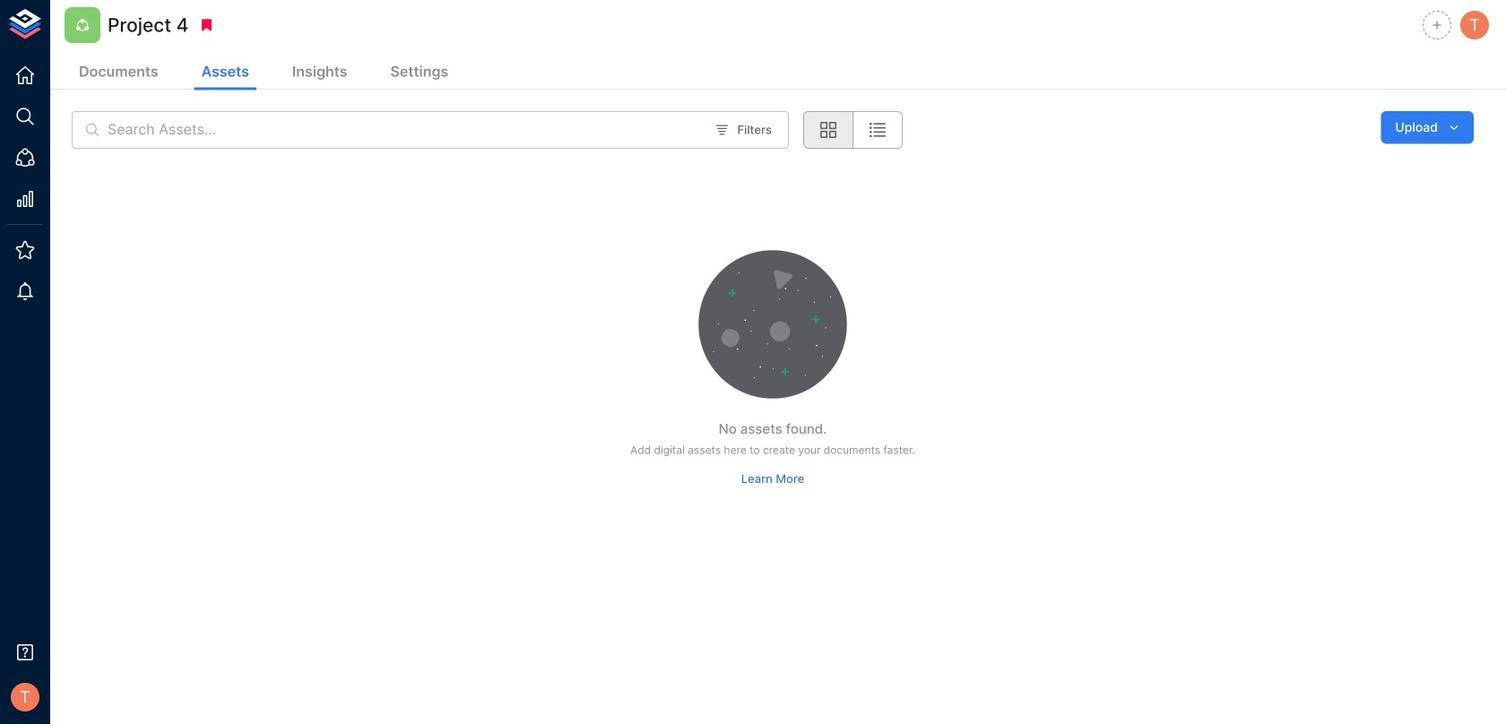 Task type: locate. For each thing, give the bounding box(es) containing it.
group
[[803, 111, 903, 149]]

remove bookmark image
[[198, 17, 215, 33]]

Search Assets... text field
[[108, 111, 704, 149]]



Task type: vqa. For each thing, say whether or not it's contained in the screenshot.
Remove Bookmark icon
yes



